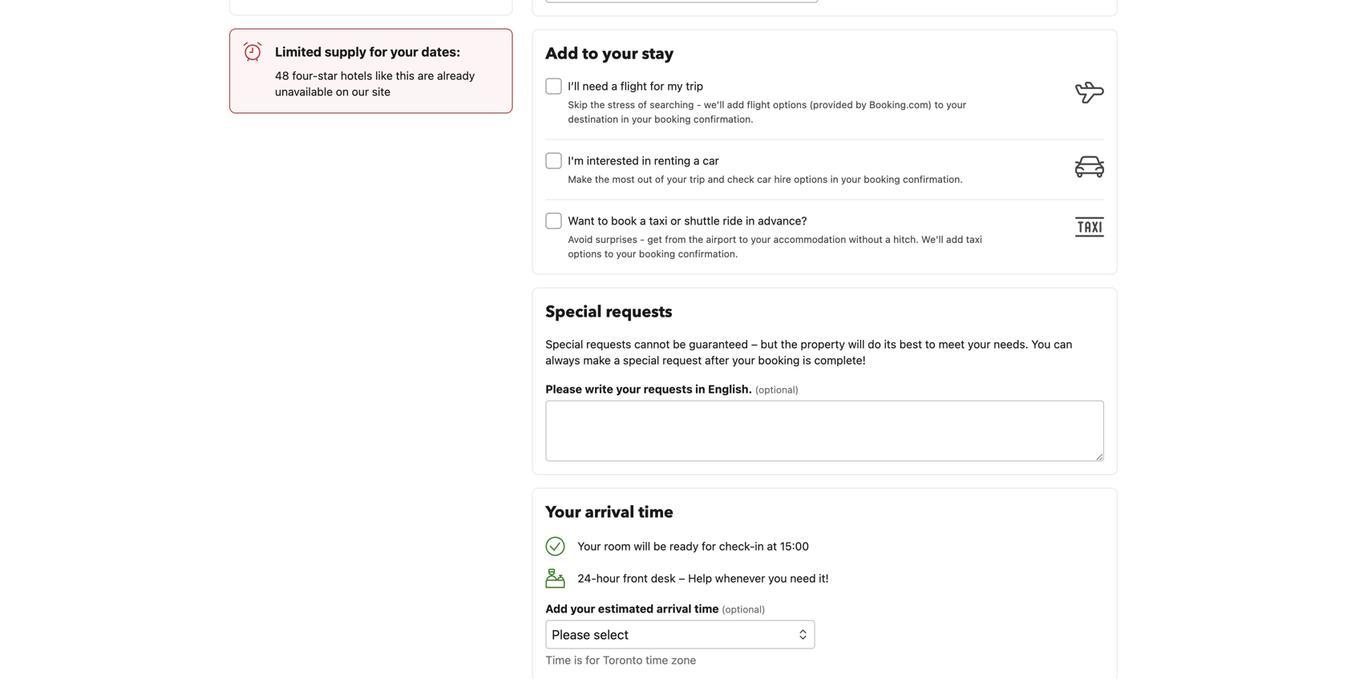 Task type: describe. For each thing, give the bounding box(es) containing it.
but
[[761, 338, 778, 351]]

best
[[900, 338, 923, 351]]

to inside skip the stress of searching - we'll add flight options (provided by booking.com) to your destination in your booking confirmation.
[[935, 99, 944, 110]]

your down stress on the left of page
[[632, 113, 652, 125]]

book
[[611, 214, 637, 227]]

limited supply  for your dates: status
[[229, 28, 513, 113]]

can
[[1054, 338, 1073, 351]]

the inside special requests cannot be guaranteed – but the property will do its best to meet your needs. you can always make a special request after your booking is complete!
[[781, 338, 798, 351]]

group containing i'll need a flight for my trip
[[546, 72, 1111, 261]]

most
[[613, 174, 635, 185]]

skip the stress of searching - we'll add flight options (provided by booking.com) to your destination in your booking confirmation.
[[568, 99, 967, 125]]

special for special requests
[[546, 301, 602, 323]]

0 horizontal spatial will
[[634, 540, 651, 553]]

you
[[1032, 338, 1051, 351]]

the inside avoid surprises - get from the airport to your accommodation without a hitch. we'll add taxi options to your booking confirmation.
[[689, 234, 704, 245]]

your down advance?
[[751, 234, 771, 245]]

avoid surprises - get from the airport to your accommodation without a hitch. we'll add taxi options to your booking confirmation.
[[568, 234, 983, 259]]

confirmation. inside avoid surprises - get from the airport to your accommodation without a hitch. we'll add taxi options to your booking confirmation.
[[678, 248, 738, 259]]

check
[[728, 174, 755, 185]]

stress
[[608, 99, 635, 110]]

a inside avoid surprises - get from the airport to your accommodation without a hitch. we'll add taxi options to your booking confirmation.
[[886, 234, 891, 245]]

requests for special requests
[[606, 301, 673, 323]]

this
[[396, 69, 415, 82]]

in right hire
[[831, 174, 839, 185]]

estimated
[[598, 602, 654, 616]]

a right renting on the top of page
[[694, 154, 700, 167]]

hire
[[775, 174, 792, 185]]

desk
[[651, 572, 676, 585]]

from
[[665, 234, 686, 245]]

cannot
[[635, 338, 670, 351]]

time for toronto
[[646, 654, 669, 667]]

we'll
[[704, 99, 725, 110]]

add inside skip the stress of searching - we'll add flight options (provided by booking.com) to your destination in your booking confirmation.
[[727, 99, 745, 110]]

in right ride
[[746, 214, 755, 227]]

0 horizontal spatial taxi
[[649, 214, 668, 227]]

your up i'll need a flight for my trip
[[603, 43, 638, 65]]

it!
[[819, 572, 829, 585]]

or
[[671, 214, 681, 227]]

add inside avoid surprises - get from the airport to your accommodation without a hitch. we'll add taxi options to your booking confirmation.
[[947, 234, 964, 245]]

dates:
[[422, 44, 461, 59]]

1 vertical spatial confirmation.
[[903, 174, 963, 185]]

airport
[[706, 234, 737, 245]]

already
[[437, 69, 475, 82]]

i'll need a flight for my trip
[[568, 79, 704, 93]]

shuttle
[[685, 214, 720, 227]]

your down 24- at bottom left
[[571, 602, 596, 616]]

your right meet
[[968, 338, 991, 351]]

1 vertical spatial need
[[790, 572, 816, 585]]

of inside skip the stress of searching - we'll add flight options (provided by booking.com) to your destination in your booking confirmation.
[[638, 99, 647, 110]]

at
[[767, 540, 777, 553]]

0 vertical spatial arrival
[[585, 502, 635, 524]]

special requests cannot be guaranteed – but the property will do its best to meet your needs. you can always make a special request after your booking is complete!
[[546, 338, 1073, 367]]

in inside skip the stress of searching - we'll add flight options (provided by booking.com) to your destination in your booking confirmation.
[[621, 113, 629, 125]]

interested
[[587, 154, 639, 167]]

0 vertical spatial car
[[703, 154, 719, 167]]

to up skip
[[583, 43, 599, 65]]

48
[[275, 69, 289, 82]]

your for your room will be ready for check-in at 15:00
[[578, 540, 601, 553]]

taxi inside avoid surprises - get from the airport to your accommodation without a hitch. we'll add taxi options to your booking confirmation.
[[966, 234, 983, 245]]

avoid
[[568, 234, 593, 245]]

and
[[708, 174, 725, 185]]

a inside special requests cannot be guaranteed – but the property will do its best to meet your needs. you can always make a special request after your booking is complete!
[[614, 354, 620, 367]]

you
[[769, 572, 787, 585]]

site
[[372, 85, 391, 98]]

advance?
[[758, 214, 807, 227]]

(provided
[[810, 99, 853, 110]]

0 horizontal spatial flight
[[621, 79, 647, 93]]

unavailable
[[275, 85, 333, 98]]

your arrival time
[[546, 502, 674, 524]]

24-
[[578, 572, 597, 585]]

to down surprises
[[605, 248, 614, 259]]

be for guaranteed
[[673, 338, 686, 351]]

booking.com)
[[870, 99, 932, 110]]

trip for my
[[686, 79, 704, 93]]

need inside group
[[583, 79, 609, 93]]

always
[[546, 354, 580, 367]]

without
[[849, 234, 883, 245]]

options inside skip the stress of searching - we'll add flight options (provided by booking.com) to your destination in your booking confirmation.
[[773, 99, 807, 110]]

i'm interested in renting a car
[[568, 154, 719, 167]]

1 vertical spatial options
[[794, 174, 828, 185]]

48 four-star hotels like this are already unavailable on our site
[[275, 69, 475, 98]]

guaranteed
[[689, 338, 748, 351]]

needs.
[[994, 338, 1029, 351]]

our
[[352, 85, 369, 98]]

property
[[801, 338, 845, 351]]

like
[[376, 69, 393, 82]]

– inside special requests cannot be guaranteed – but the property will do its best to meet your needs. you can always make a special request after your booking is complete!
[[752, 338, 758, 351]]

toronto
[[603, 654, 643, 667]]

make
[[568, 174, 592, 185]]

to down ride
[[739, 234, 748, 245]]

1 horizontal spatial car
[[757, 174, 772, 185]]

english.
[[708, 383, 753, 396]]

is inside special requests cannot be guaranteed – but the property will do its best to meet your needs. you can always make a special request after your booking is complete!
[[803, 354, 812, 367]]

are
[[418, 69, 434, 82]]

to left book
[[598, 214, 608, 227]]

do
[[868, 338, 881, 351]]

renting
[[654, 154, 691, 167]]

your down renting on the top of page
[[667, 174, 687, 185]]

a right book
[[640, 214, 646, 227]]

its
[[885, 338, 897, 351]]

24-hour front desk – help whenever you need it!
[[578, 572, 829, 585]]

booking up the without
[[864, 174, 901, 185]]

i'll
[[568, 79, 580, 93]]

limited supply  for your dates:
[[275, 44, 461, 59]]

flight inside skip the stress of searching - we'll add flight options (provided by booking.com) to your destination in your booking confirmation.
[[747, 99, 771, 110]]

hotels
[[341, 69, 372, 82]]

the left "most"
[[595, 174, 610, 185]]

please write your requests in english. (optional)
[[546, 383, 799, 396]]

1 horizontal spatial arrival
[[657, 602, 692, 616]]

we'll
[[922, 234, 944, 245]]



Task type: vqa. For each thing, say whether or not it's contained in the screenshot.
the right I
no



Task type: locate. For each thing, give the bounding box(es) containing it.
0 vertical spatial confirmation.
[[694, 113, 754, 125]]

your up the without
[[842, 174, 862, 185]]

requests down request
[[644, 383, 693, 396]]

for
[[370, 44, 387, 59], [650, 79, 665, 93], [702, 540, 716, 553], [586, 654, 600, 667]]

1 horizontal spatial of
[[655, 174, 664, 185]]

of
[[638, 99, 647, 110], [655, 174, 664, 185]]

will right room
[[634, 540, 651, 553]]

a
[[612, 79, 618, 93], [694, 154, 700, 167], [640, 214, 646, 227], [886, 234, 891, 245], [614, 354, 620, 367]]

supply
[[325, 44, 367, 59]]

1 vertical spatial be
[[654, 540, 667, 553]]

the right but at right
[[781, 338, 798, 351]]

15:00
[[780, 540, 809, 553]]

your right write on the left of page
[[616, 383, 641, 396]]

1 vertical spatial –
[[679, 572, 685, 585]]

car
[[703, 154, 719, 167], [757, 174, 772, 185]]

hitch.
[[894, 234, 919, 245]]

0 vertical spatial need
[[583, 79, 609, 93]]

- inside avoid surprises - get from the airport to your accommodation without a hitch. we'll add taxi options to your booking confirmation.
[[640, 234, 645, 245]]

requests up make
[[587, 338, 632, 351]]

booking down searching
[[655, 113, 691, 125]]

your inside limited supply  for your dates: status
[[391, 44, 419, 59]]

add up i'll
[[546, 43, 579, 65]]

special requests
[[546, 301, 673, 323]]

0 vertical spatial is
[[803, 354, 812, 367]]

1 vertical spatial is
[[574, 654, 583, 667]]

1 vertical spatial special
[[546, 338, 583, 351]]

hour
[[597, 572, 620, 585]]

stay
[[642, 43, 674, 65]]

trip left and
[[690, 174, 705, 185]]

(optional) inside add your estimated arrival time (optional)
[[722, 604, 766, 615]]

1 horizontal spatial need
[[790, 572, 816, 585]]

will left do
[[848, 338, 865, 351]]

to right "booking.com)"
[[935, 99, 944, 110]]

time left zone
[[646, 654, 669, 667]]

your up this
[[391, 44, 419, 59]]

be left ready
[[654, 540, 667, 553]]

your right "booking.com)"
[[947, 99, 967, 110]]

car up and
[[703, 154, 719, 167]]

options right hire
[[794, 174, 828, 185]]

1 vertical spatial requests
[[587, 338, 632, 351]]

add
[[546, 43, 579, 65], [546, 602, 568, 616]]

0 vertical spatial special
[[546, 301, 602, 323]]

2 vertical spatial requests
[[644, 383, 693, 396]]

0 horizontal spatial arrival
[[585, 502, 635, 524]]

add your estimated arrival time (optional)
[[546, 602, 766, 616]]

front
[[623, 572, 648, 585]]

for inside group
[[650, 79, 665, 93]]

0 horizontal spatial –
[[679, 572, 685, 585]]

1 vertical spatial car
[[757, 174, 772, 185]]

will
[[848, 338, 865, 351], [634, 540, 651, 553]]

complete!
[[815, 354, 866, 367]]

0 vertical spatial requests
[[606, 301, 673, 323]]

your room will be ready for check-in at 15:00
[[578, 540, 809, 553]]

my
[[668, 79, 683, 93]]

will inside special requests cannot be guaranteed – but the property will do its best to meet your needs. you can always make a special request after your booking is complete!
[[848, 338, 865, 351]]

0 vertical spatial will
[[848, 338, 865, 351]]

taxi left or
[[649, 214, 668, 227]]

your left room
[[578, 540, 601, 553]]

flight up stress on the left of page
[[621, 79, 647, 93]]

booking inside skip the stress of searching - we'll add flight options (provided by booking.com) to your destination in your booking confirmation.
[[655, 113, 691, 125]]

flight right the we'll
[[747, 99, 771, 110]]

options down avoid
[[568, 248, 602, 259]]

arrival
[[585, 502, 635, 524], [657, 602, 692, 616]]

requests up "cannot"
[[606, 301, 673, 323]]

1 vertical spatial add
[[546, 602, 568, 616]]

0 vertical spatial your
[[546, 502, 581, 524]]

for left my
[[650, 79, 665, 93]]

1 vertical spatial add
[[947, 234, 964, 245]]

write
[[585, 383, 614, 396]]

(optional) inside please write your requests in english. (optional)
[[755, 384, 799, 395]]

your down surprises
[[617, 248, 637, 259]]

for inside status
[[370, 44, 387, 59]]

add up time at bottom
[[546, 602, 568, 616]]

get
[[648, 234, 663, 245]]

1 vertical spatial time
[[695, 602, 719, 616]]

- left the we'll
[[697, 99, 702, 110]]

zone
[[672, 654, 697, 667]]

be for ready
[[654, 540, 667, 553]]

special inside special requests cannot be guaranteed – but the property will do its best to meet your needs. you can always make a special request after your booking is complete!
[[546, 338, 583, 351]]

requests for special requests cannot be guaranteed – but the property will do its best to meet your needs. you can always make a special request after your booking is complete!
[[587, 338, 632, 351]]

0 vertical spatial add
[[546, 43, 579, 65]]

room
[[604, 540, 631, 553]]

of right out
[[655, 174, 664, 185]]

your
[[546, 502, 581, 524], [578, 540, 601, 553]]

your for your arrival time
[[546, 502, 581, 524]]

for right ready
[[702, 540, 716, 553]]

0 horizontal spatial of
[[638, 99, 647, 110]]

confirmation. down airport
[[678, 248, 738, 259]]

in up out
[[642, 154, 651, 167]]

surprises
[[596, 234, 638, 245]]

want
[[568, 214, 595, 227]]

– left help
[[679, 572, 685, 585]]

special for special requests cannot be guaranteed – but the property will do its best to meet your needs. you can always make a special request after your booking is complete!
[[546, 338, 583, 351]]

the
[[591, 99, 605, 110], [595, 174, 610, 185], [689, 234, 704, 245], [781, 338, 798, 351]]

ride
[[723, 214, 743, 227]]

a right make
[[614, 354, 620, 367]]

need left it!
[[790, 572, 816, 585]]

1 vertical spatial arrival
[[657, 602, 692, 616]]

0 horizontal spatial be
[[654, 540, 667, 553]]

is down property
[[803, 354, 812, 367]]

please
[[546, 383, 582, 396]]

confirmation. up we'll
[[903, 174, 963, 185]]

2 vertical spatial confirmation.
[[678, 248, 738, 259]]

skip
[[568, 99, 588, 110]]

0 vertical spatial -
[[697, 99, 702, 110]]

arrival up room
[[585, 502, 635, 524]]

1 vertical spatial (optional)
[[722, 604, 766, 615]]

for left toronto
[[586, 654, 600, 667]]

1 vertical spatial your
[[578, 540, 601, 553]]

searching
[[650, 99, 694, 110]]

(optional) down whenever
[[722, 604, 766, 615]]

1 horizontal spatial –
[[752, 338, 758, 351]]

ready
[[670, 540, 699, 553]]

to right best
[[926, 338, 936, 351]]

check-
[[719, 540, 755, 553]]

time
[[546, 654, 571, 667]]

2 vertical spatial time
[[646, 654, 669, 667]]

0 vertical spatial add
[[727, 99, 745, 110]]

0 horizontal spatial car
[[703, 154, 719, 167]]

1 horizontal spatial -
[[697, 99, 702, 110]]

1 vertical spatial -
[[640, 234, 645, 245]]

on
[[336, 85, 349, 98]]

booking inside special requests cannot be guaranteed – but the property will do its best to meet your needs. you can always make a special request after your booking is complete!
[[759, 354, 800, 367]]

1 vertical spatial will
[[634, 540, 651, 553]]

1 special from the top
[[546, 301, 602, 323]]

0 vertical spatial trip
[[686, 79, 704, 93]]

want to book a taxi or shuttle ride in advance?
[[568, 214, 807, 227]]

your up 24- at bottom left
[[546, 502, 581, 524]]

confirmation. down the we'll
[[694, 113, 754, 125]]

requests inside special requests cannot be guaranteed – but the property will do its best to meet your needs. you can always make a special request after your booking is complete!
[[587, 338, 632, 351]]

- inside skip the stress of searching - we'll add flight options (provided by booking.com) to your destination in your booking confirmation.
[[697, 99, 702, 110]]

– left but at right
[[752, 338, 758, 351]]

car left hire
[[757, 174, 772, 185]]

out
[[638, 174, 653, 185]]

be up request
[[673, 338, 686, 351]]

time down 24-hour front desk – help whenever you need it!
[[695, 602, 719, 616]]

requests
[[606, 301, 673, 323], [587, 338, 632, 351], [644, 383, 693, 396]]

help
[[688, 572, 712, 585]]

the down shuttle
[[689, 234, 704, 245]]

-
[[697, 99, 702, 110], [640, 234, 645, 245]]

time is for toronto time zone
[[546, 654, 697, 667]]

0 horizontal spatial need
[[583, 79, 609, 93]]

four-
[[292, 69, 318, 82]]

time up ready
[[639, 502, 674, 524]]

your right after
[[733, 354, 755, 367]]

make
[[583, 354, 611, 367]]

options
[[773, 99, 807, 110], [794, 174, 828, 185], [568, 248, 602, 259]]

trip for your
[[690, 174, 705, 185]]

booking inside avoid surprises - get from the airport to your accommodation without a hitch. we'll add taxi options to your booking confirmation.
[[639, 248, 676, 259]]

booking
[[655, 113, 691, 125], [864, 174, 901, 185], [639, 248, 676, 259], [759, 354, 800, 367]]

0 vertical spatial (optional)
[[755, 384, 799, 395]]

in left the english.
[[696, 383, 706, 396]]

need right i'll
[[583, 79, 609, 93]]

by
[[856, 99, 867, 110]]

special
[[546, 301, 602, 323], [546, 338, 583, 351]]

0 vertical spatial be
[[673, 338, 686, 351]]

be inside special requests cannot be guaranteed – but the property will do its best to meet your needs. you can always make a special request after your booking is complete!
[[673, 338, 686, 351]]

to
[[583, 43, 599, 65], [935, 99, 944, 110], [598, 214, 608, 227], [739, 234, 748, 245], [605, 248, 614, 259], [926, 338, 936, 351]]

taxi right we'll
[[966, 234, 983, 245]]

need
[[583, 79, 609, 93], [790, 572, 816, 585]]

trip right my
[[686, 79, 704, 93]]

meet
[[939, 338, 965, 351]]

special
[[623, 354, 660, 367]]

for up like
[[370, 44, 387, 59]]

1 add from the top
[[546, 43, 579, 65]]

the up destination
[[591, 99, 605, 110]]

taxi
[[649, 214, 668, 227], [966, 234, 983, 245]]

whenever
[[715, 572, 766, 585]]

2 vertical spatial options
[[568, 248, 602, 259]]

to inside special requests cannot be guaranteed – but the property will do its best to meet your needs. you can always make a special request after your booking is complete!
[[926, 338, 936, 351]]

0 vertical spatial time
[[639, 502, 674, 524]]

None text field
[[546, 401, 1105, 462]]

a up stress on the left of page
[[612, 79, 618, 93]]

0 vertical spatial flight
[[621, 79, 647, 93]]

booking down get
[[639, 248, 676, 259]]

add for add your estimated arrival time (optional)
[[546, 602, 568, 616]]

add to your stay
[[546, 43, 674, 65]]

confirmation. inside skip the stress of searching - we'll add flight options (provided by booking.com) to your destination in your booking confirmation.
[[694, 113, 754, 125]]

1 horizontal spatial flight
[[747, 99, 771, 110]]

Full guest name text field
[[546, 0, 819, 3]]

0 horizontal spatial is
[[574, 654, 583, 667]]

the inside skip the stress of searching - we'll add flight options (provided by booking.com) to your destination in your booking confirmation.
[[591, 99, 605, 110]]

request
[[663, 354, 702, 367]]

1 horizontal spatial will
[[848, 338, 865, 351]]

a left hitch.
[[886, 234, 891, 245]]

1 horizontal spatial taxi
[[966, 234, 983, 245]]

confirmation.
[[694, 113, 754, 125], [903, 174, 963, 185], [678, 248, 738, 259]]

options left (provided
[[773, 99, 807, 110]]

1 horizontal spatial add
[[947, 234, 964, 245]]

0 vertical spatial taxi
[[649, 214, 668, 227]]

booking down but at right
[[759, 354, 800, 367]]

in left at
[[755, 540, 764, 553]]

add for add to your stay
[[546, 43, 579, 65]]

is right time at bottom
[[574, 654, 583, 667]]

destination
[[568, 113, 619, 125]]

1 vertical spatial taxi
[[966, 234, 983, 245]]

0 vertical spatial –
[[752, 338, 758, 351]]

time for arrival
[[695, 602, 719, 616]]

add right the we'll
[[727, 99, 745, 110]]

add
[[727, 99, 745, 110], [947, 234, 964, 245]]

group
[[546, 72, 1111, 261]]

0 vertical spatial of
[[638, 99, 647, 110]]

in down stress on the left of page
[[621, 113, 629, 125]]

2 add from the top
[[546, 602, 568, 616]]

star
[[318, 69, 338, 82]]

after
[[705, 354, 730, 367]]

arrival down desk at the bottom of page
[[657, 602, 692, 616]]

add right we'll
[[947, 234, 964, 245]]

1 vertical spatial of
[[655, 174, 664, 185]]

1 horizontal spatial is
[[803, 354, 812, 367]]

make the most out of your trip and check car hire options in your booking confirmation.
[[568, 174, 963, 185]]

0 horizontal spatial add
[[727, 99, 745, 110]]

0 vertical spatial options
[[773, 99, 807, 110]]

- left get
[[640, 234, 645, 245]]

options inside avoid surprises - get from the airport to your accommodation without a hitch. we'll add taxi options to your booking confirmation.
[[568, 248, 602, 259]]

2 special from the top
[[546, 338, 583, 351]]

0 horizontal spatial -
[[640, 234, 645, 245]]

of down i'll need a flight for my trip
[[638, 99, 647, 110]]

1 vertical spatial trip
[[690, 174, 705, 185]]

1 horizontal spatial be
[[673, 338, 686, 351]]

trip
[[686, 79, 704, 93], [690, 174, 705, 185]]

1 vertical spatial flight
[[747, 99, 771, 110]]

(optional) down but at right
[[755, 384, 799, 395]]



